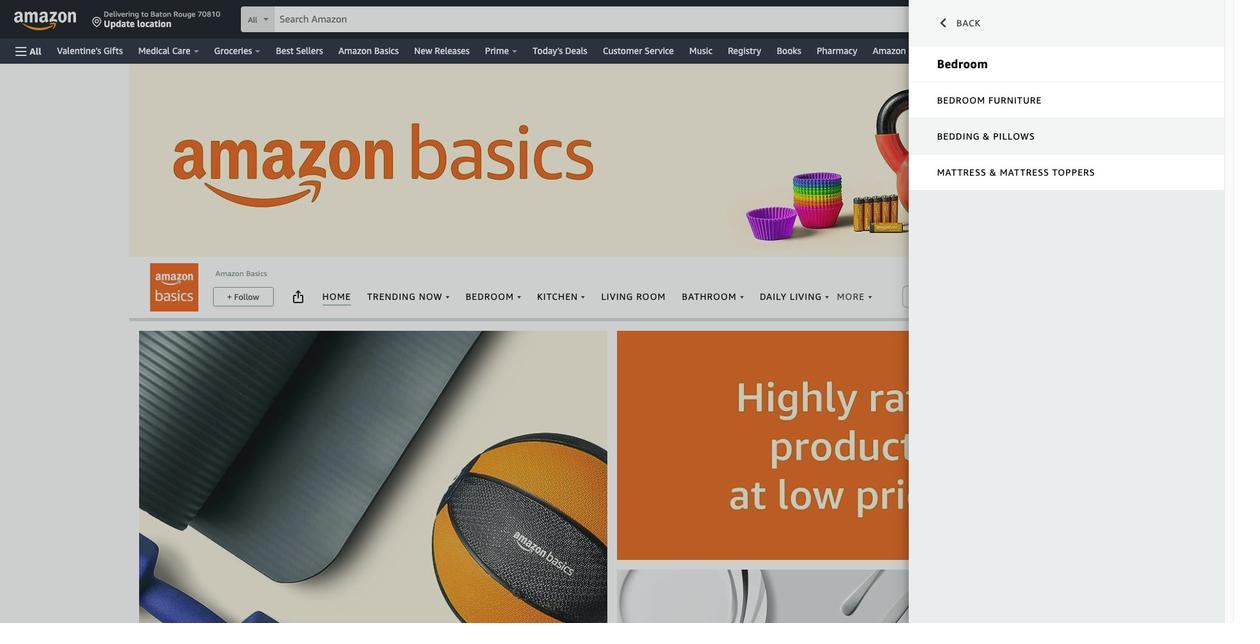Task type: describe. For each thing, give the bounding box(es) containing it.
amazon basics logo image
[[150, 263, 198, 312]]

valentine's gifts
[[57, 45, 123, 56]]

sellers
[[296, 45, 323, 56]]

registry link
[[720, 42, 769, 60]]

today's
[[533, 45, 563, 56]]

books link
[[769, 42, 809, 60]]

choose a language for shopping. image
[[1004, 23, 1009, 25]]

2 gift from the left
[[1158, 45, 1173, 56]]

+ follow
[[227, 292, 259, 302]]

music
[[689, 45, 712, 56]]

1 gift from the left
[[995, 45, 1011, 56]]

baton
[[151, 9, 171, 19]]

back for back to
[[956, 17, 981, 28]]

1 vertical spatial amazon basics link
[[215, 269, 267, 278]]

prime
[[485, 45, 509, 56]]

today's deals
[[533, 45, 587, 56]]

back to
[[956, 17, 1000, 28]]

all inside "button"
[[30, 45, 41, 56]]

all button
[[10, 39, 47, 64]]

books
[[777, 45, 801, 56]]

today's deals link
[[525, 42, 595, 60]]

to for delivering
[[141, 9, 149, 19]]

pharmacy
[[817, 45, 857, 56]]

all inside search box
[[248, 15, 257, 24]]

releases
[[435, 45, 470, 56]]

amazon image
[[14, 12, 77, 31]]

new releases
[[414, 45, 470, 56]]

+
[[227, 292, 232, 302]]

amazon for amazon basics link inside the navigation 'navigation'
[[338, 45, 372, 56]]

navigation navigation
[[0, 0, 1224, 64]]

service
[[645, 45, 674, 56]]

medical care
[[138, 45, 190, 56]]

a
[[1151, 45, 1156, 56]]

medical
[[138, 45, 170, 56]]

gifts
[[103, 45, 123, 56]]

amazon basics inside navigation 'navigation'
[[338, 45, 399, 56]]

luxury
[[1060, 45, 1087, 56]]

customer
[[603, 45, 642, 56]]

All search field
[[241, 6, 953, 33]]

sell link
[[1181, 42, 1212, 60]]

Search all Amazon Basics search field
[[926, 286, 1064, 308]]

customer service
[[603, 45, 674, 56]]

music link
[[682, 42, 720, 60]]

gift cards link
[[987, 42, 1052, 60]]

amazon home
[[873, 45, 933, 56]]

pharmacy link
[[809, 42, 865, 60]]



Task type: vqa. For each thing, say whether or not it's contained in the screenshot.
Aquariums to the left
no



Task type: locate. For each thing, give the bounding box(es) containing it.
find a gift link
[[1123, 42, 1181, 60]]

new
[[414, 45, 432, 56]]

best sellers
[[276, 45, 323, 56]]

amazon basics link left new at the left
[[331, 42, 406, 60]]

registry
[[728, 45, 761, 56]]

all
[[248, 15, 257, 24], [30, 45, 41, 56]]

basics
[[374, 45, 399, 56], [246, 269, 267, 278]]

0 vertical spatial amazon basics link
[[331, 42, 406, 60]]

0 horizontal spatial basics
[[246, 269, 267, 278]]

0 horizontal spatial amazon basics
[[215, 269, 267, 278]]

to inside delivering to baton rouge 70810 update location
[[141, 9, 149, 19]]

amazon right 'sellers'
[[338, 45, 372, 56]]

gift right 'a'
[[1158, 45, 1173, 56]]

amazon left the home
[[873, 45, 906, 56]]

location
[[137, 18, 171, 29]]

amazon basics up + follow
[[215, 269, 267, 278]]

+ follow button
[[214, 288, 273, 306]]

luxury stores link
[[1052, 42, 1123, 60]]

1 horizontal spatial to
[[984, 17, 997, 28]]

to for back
[[984, 17, 997, 28]]

1 horizontal spatial all
[[248, 15, 257, 24]]

amazon basics link
[[331, 42, 406, 60], [215, 269, 267, 278]]

cards
[[1013, 45, 1036, 56]]

back to button
[[909, 0, 1215, 46]]

amazon up + at the left
[[215, 269, 244, 278]]

stores
[[1090, 45, 1115, 56]]

to left the baton
[[141, 9, 149, 19]]

basics left new at the left
[[374, 45, 399, 56]]

sell
[[1189, 45, 1204, 56]]

1 vertical spatial all
[[30, 45, 41, 56]]

1 horizontal spatial gift
[[1158, 45, 1173, 56]]

1 horizontal spatial amazon
[[338, 45, 372, 56]]

0 horizontal spatial amazon
[[215, 269, 244, 278]]

0 vertical spatial basics
[[374, 45, 399, 56]]

delivering
[[104, 9, 139, 19]]

amazon basics
[[338, 45, 399, 56], [215, 269, 267, 278]]

0 vertical spatial amazon basics
[[338, 45, 399, 56]]

best sellers link
[[268, 42, 331, 60]]

rouge
[[173, 9, 196, 19]]

to left choose a language for shopping. icon
[[984, 17, 997, 28]]

update
[[104, 18, 135, 29]]

1 horizontal spatial amazon basics link
[[331, 42, 406, 60]]

groceries
[[214, 45, 252, 56]]

2 horizontal spatial amazon
[[873, 45, 906, 56]]

amazon home link
[[865, 42, 941, 60]]

basics inside amazon basics link
[[374, 45, 399, 56]]

groceries link
[[206, 42, 268, 60]]

to inside back to button
[[984, 17, 997, 28]]

care
[[172, 45, 190, 56]]

None submit
[[924, 6, 953, 32]]

all down amazon image
[[30, 45, 41, 56]]

amazon basics link up + follow
[[215, 269, 267, 278]]

back
[[956, 17, 981, 28], [956, 17, 981, 28]]

find a gift
[[1131, 45, 1173, 56]]

delivering to baton rouge 70810 update location
[[104, 9, 220, 29]]

gift cards
[[995, 45, 1036, 56]]

1 horizontal spatial amazon basics
[[338, 45, 399, 56]]

amazon basics link inside navigation 'navigation'
[[331, 42, 406, 60]]

follow
[[234, 292, 259, 302]]

amazon basics left new at the left
[[338, 45, 399, 56]]

amazon for amazon home link
[[873, 45, 906, 56]]

fashion link
[[941, 42, 987, 60]]

amazon
[[338, 45, 372, 56], [873, 45, 906, 56], [215, 269, 244, 278]]

0 horizontal spatial all
[[30, 45, 41, 56]]

prime link
[[477, 42, 525, 60]]

medical care link
[[131, 42, 206, 60]]

0 horizontal spatial to
[[141, 9, 149, 19]]

to
[[141, 9, 149, 19], [984, 17, 997, 28]]

search image
[[907, 289, 922, 305]]

customer service link
[[595, 42, 682, 60]]

find
[[1131, 45, 1148, 56]]

none submit inside all search box
[[924, 6, 953, 32]]

deals
[[565, 45, 587, 56]]

back for back
[[956, 17, 981, 28]]

1 vertical spatial amazon basics
[[215, 269, 267, 278]]

best
[[276, 45, 294, 56]]

basics up follow
[[246, 269, 267, 278]]

all up groceries link
[[248, 15, 257, 24]]

luxury stores
[[1060, 45, 1115, 56]]

0 horizontal spatial gift
[[995, 45, 1011, 56]]

home
[[908, 45, 933, 56]]

back button
[[909, 0, 1224, 46]]

fashion
[[948, 45, 980, 56]]

Search Amazon text field
[[274, 7, 924, 32]]

0 vertical spatial all
[[248, 15, 257, 24]]

1 vertical spatial basics
[[246, 269, 267, 278]]

1 horizontal spatial basics
[[374, 45, 399, 56]]

0 horizontal spatial amazon basics link
[[215, 269, 267, 278]]

share image
[[290, 289, 306, 305]]

70810
[[198, 9, 220, 19]]

gift left cards
[[995, 45, 1011, 56]]

valentine's
[[57, 45, 101, 56]]

new releases link
[[406, 42, 477, 60]]

gift
[[995, 45, 1011, 56], [1158, 45, 1173, 56]]

valentine's gifts link
[[49, 42, 131, 60]]



